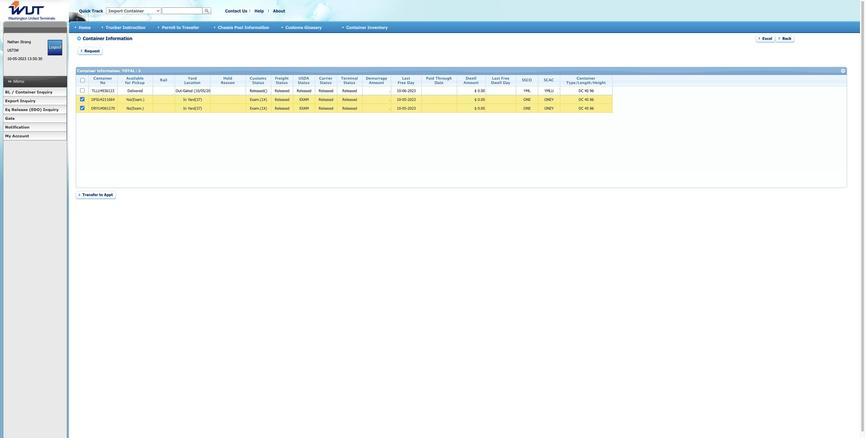 Task type: vqa. For each thing, say whether or not it's contained in the screenshot.
Nathan Strang
yes



Task type: locate. For each thing, give the bounding box(es) containing it.
home
[[79, 25, 91, 30]]

/
[[12, 90, 14, 94]]

container left the "inventory"
[[347, 25, 367, 30]]

gate link
[[3, 114, 67, 123]]

my account
[[5, 134, 29, 138]]

about link
[[273, 8, 285, 13]]

transfer
[[182, 25, 199, 30]]

export
[[5, 99, 19, 103]]

eq
[[5, 108, 10, 112]]

1 vertical spatial container
[[15, 90, 36, 94]]

inventory
[[368, 25, 388, 30]]

10-
[[7, 56, 13, 61]]

help
[[255, 8, 264, 13]]

chassis pool information
[[218, 25, 269, 30]]

inquiry for (edo)
[[43, 108, 59, 112]]

contact
[[225, 8, 241, 13]]

0 vertical spatial inquiry
[[37, 90, 52, 94]]

permit
[[162, 25, 176, 30]]

inquiry up export inquiry link
[[37, 90, 52, 94]]

ustiw
[[7, 48, 19, 52]]

inquiry right (edo)
[[43, 108, 59, 112]]

05-
[[13, 56, 18, 61]]

inquiry inside 'link'
[[43, 108, 59, 112]]

inquiry
[[37, 90, 52, 94], [20, 99, 36, 103], [43, 108, 59, 112]]

13:50:30
[[27, 56, 42, 61]]

pool
[[235, 25, 243, 30]]

0 vertical spatial container
[[347, 25, 367, 30]]

eq release (edo) inquiry
[[5, 108, 59, 112]]

account
[[12, 134, 29, 138]]

container up export inquiry
[[15, 90, 36, 94]]

(edo)
[[29, 108, 42, 112]]

1 vertical spatial inquiry
[[20, 99, 36, 103]]

notification
[[5, 125, 29, 130]]

container inventory
[[347, 25, 388, 30]]

0 horizontal spatial container
[[15, 90, 36, 94]]

inquiry down bl / container inquiry
[[20, 99, 36, 103]]

release
[[11, 108, 28, 112]]

trucker instruction
[[106, 25, 145, 30]]

2 vertical spatial inquiry
[[43, 108, 59, 112]]

container
[[347, 25, 367, 30], [15, 90, 36, 94]]

my account link
[[3, 132, 67, 141]]

notification link
[[3, 123, 67, 132]]

bl / container inquiry link
[[3, 88, 67, 97]]

None text field
[[162, 7, 203, 14]]

customs glossary
[[286, 25, 322, 30]]

bl
[[5, 90, 10, 94]]



Task type: describe. For each thing, give the bounding box(es) containing it.
instruction
[[123, 25, 145, 30]]

strang
[[20, 40, 31, 44]]

gate
[[5, 116, 15, 121]]

permit to transfer
[[162, 25, 199, 30]]

quick
[[79, 8, 91, 13]]

container inside bl / container inquiry link
[[15, 90, 36, 94]]

track
[[92, 8, 103, 13]]

customs
[[286, 25, 303, 30]]

my
[[5, 134, 11, 138]]

to
[[177, 25, 181, 30]]

contact us
[[225, 8, 247, 13]]

about
[[273, 8, 285, 13]]

inquiry for container
[[37, 90, 52, 94]]

contact us link
[[225, 8, 247, 13]]

trucker
[[106, 25, 121, 30]]

nathan strang
[[7, 40, 31, 44]]

glossary
[[305, 25, 322, 30]]

help link
[[255, 8, 264, 13]]

export inquiry link
[[3, 97, 67, 106]]

login image
[[48, 40, 62, 55]]

chassis
[[218, 25, 233, 30]]

eq release (edo) inquiry link
[[3, 106, 67, 114]]

2023
[[18, 56, 26, 61]]

information
[[245, 25, 269, 30]]

us
[[242, 8, 247, 13]]

quick track
[[79, 8, 103, 13]]

10-05-2023 13:50:30
[[7, 56, 42, 61]]

export inquiry
[[5, 99, 36, 103]]

bl / container inquiry
[[5, 90, 52, 94]]

1 horizontal spatial container
[[347, 25, 367, 30]]

nathan
[[7, 40, 19, 44]]



